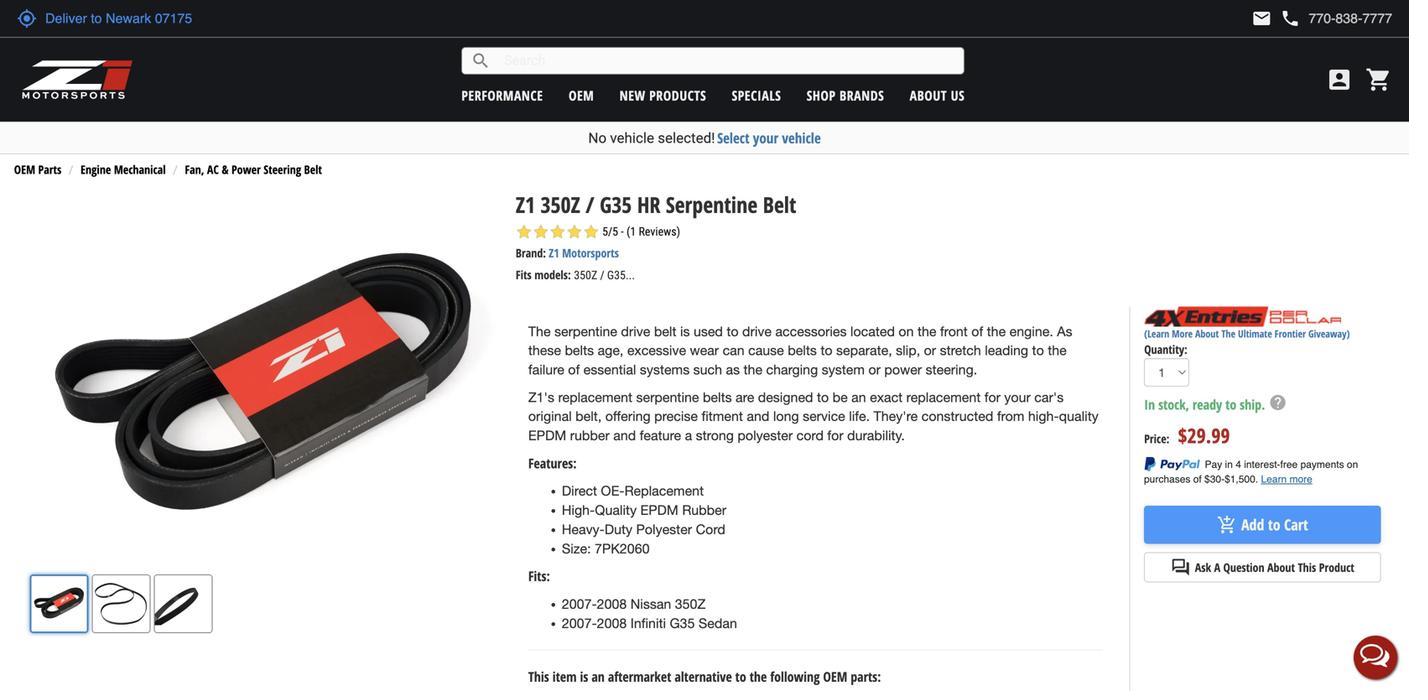 Task type: locate. For each thing, give the bounding box(es) containing it.
z1 motorsports logo image
[[21, 59, 134, 101]]

front
[[941, 324, 968, 339]]

following
[[771, 668, 820, 686]]

1 horizontal spatial oem
[[569, 86, 594, 104]]

in
[[1145, 396, 1156, 414]]

be
[[833, 390, 848, 405]]

an right be
[[852, 390, 867, 405]]

in stock, ready to ship. help
[[1145, 394, 1288, 414]]

belts left age, at the left of page
[[565, 343, 594, 358]]

belt inside the z1 350z / g35 hr serpentine belt star star star star star 5/5 - (1 reviews) brand: z1 motorsports fits models: 350z / g35...
[[763, 190, 797, 220]]

this left the product
[[1299, 560, 1317, 576]]

the serpentine drive belt is used to drive accessories located on the front of the engine. as these belts age, excessive wear can cause belts to separate, slip, or stretch leading to the failure of essential systems such as the charging system or power steering.
[[529, 324, 1073, 378]]

replacement up belt,
[[558, 390, 633, 405]]

$29.99
[[1179, 422, 1231, 449]]

can
[[723, 343, 745, 358]]

1 vertical spatial belt
[[763, 190, 797, 220]]

age,
[[598, 343, 624, 358]]

350z down z1 motorsports link
[[574, 269, 598, 282]]

0 horizontal spatial the
[[529, 324, 551, 339]]

us
[[951, 86, 965, 104]]

belt down select your vehicle 'link'
[[763, 190, 797, 220]]

1 vertical spatial /
[[600, 269, 605, 282]]

0 vertical spatial about
[[910, 86, 948, 104]]

no vehicle selected! select your vehicle
[[589, 128, 821, 148]]

an right item
[[592, 668, 605, 686]]

0 vertical spatial this
[[1299, 560, 1317, 576]]

oem up 'no'
[[569, 86, 594, 104]]

/
[[586, 190, 595, 220], [600, 269, 605, 282]]

this item is an aftermarket alternative to the following oem parts:
[[529, 668, 882, 686]]

/ left g35...
[[600, 269, 605, 282]]

2008 left nissan
[[597, 597, 627, 612]]

350z inside 2007-2008 nissan 350z 2007-2008 infiniti g35 sedan
[[675, 597, 706, 612]]

drive up excessive
[[621, 324, 651, 339]]

drive up cause
[[743, 324, 772, 339]]

to inside the z1's replacement serpentine belts are designed to be an exact replacement for your car's original belt, offering precise fitment and long service life. they're constructed from high-quality epdm rubber and feature a strong polyester cord for durability.
[[817, 390, 829, 405]]

to down engine.
[[1033, 343, 1045, 358]]

0 horizontal spatial /
[[586, 190, 595, 220]]

1 vertical spatial oem
[[14, 162, 35, 178]]

about us link
[[910, 86, 965, 104]]

0 vertical spatial oem
[[569, 86, 594, 104]]

a
[[685, 428, 692, 444]]

1 horizontal spatial g35
[[670, 616, 695, 631]]

2 vertical spatial 350z
[[675, 597, 706, 612]]

strong
[[696, 428, 734, 444]]

1 horizontal spatial belts
[[703, 390, 732, 405]]

&
[[222, 162, 229, 178]]

0 vertical spatial of
[[972, 324, 984, 339]]

1 vertical spatial or
[[869, 362, 881, 378]]

0 horizontal spatial your
[[753, 128, 779, 148]]

new
[[620, 86, 646, 104]]

serpentine inside the z1's replacement serpentine belts are designed to be an exact replacement for your car's original belt, offering precise fitment and long service life. they're constructed from high-quality epdm rubber and feature a strong polyester cord for durability.
[[637, 390, 699, 405]]

0 horizontal spatial is
[[580, 668, 589, 686]]

3 star from the left
[[550, 224, 566, 240]]

question_answer
[[1171, 558, 1191, 578]]

2 horizontal spatial belts
[[788, 343, 817, 358]]

a
[[1215, 560, 1221, 576]]

life.
[[849, 409, 870, 424]]

0 vertical spatial g35
[[600, 190, 632, 220]]

the left ultimate
[[1222, 327, 1236, 341]]

your right 'select'
[[753, 128, 779, 148]]

z1's replacement serpentine belts are designed to be an exact replacement for your car's original belt, offering precise fitment and long service life. they're constructed from high-quality epdm rubber and feature a strong polyester cord for durability.
[[529, 390, 1099, 444]]

2 drive from the left
[[743, 324, 772, 339]]

4 star from the left
[[566, 224, 583, 240]]

fan, ac & power steering belt
[[185, 162, 322, 178]]

0 vertical spatial belt
[[304, 162, 322, 178]]

1 horizontal spatial epdm
[[641, 503, 679, 518]]

is inside "the serpentine drive belt is used to drive accessories located on the front of the engine. as these belts age, excessive wear can cause belts to separate, slip, or stretch leading to the failure of essential systems such as the charging system or power steering."
[[681, 324, 690, 339]]

is right belt
[[681, 324, 690, 339]]

epdm
[[529, 428, 567, 444], [641, 503, 679, 518]]

1 vertical spatial is
[[580, 668, 589, 686]]

1 horizontal spatial an
[[852, 390, 867, 405]]

0 vertical spatial serpentine
[[555, 324, 618, 339]]

1 vertical spatial about
[[1196, 327, 1220, 341]]

this left item
[[529, 668, 549, 686]]

to left ship.
[[1226, 396, 1237, 414]]

to inside "in stock, ready to ship. help"
[[1226, 396, 1237, 414]]

0 horizontal spatial about
[[910, 86, 948, 104]]

is right item
[[580, 668, 589, 686]]

or down separate,
[[869, 362, 881, 378]]

1 vertical spatial serpentine
[[637, 390, 699, 405]]

epdm inside direct oe-replacement high-quality epdm rubber heavy-duty polyester cord size: 7pk2060
[[641, 503, 679, 518]]

original
[[529, 409, 572, 424]]

1 vertical spatial this
[[529, 668, 549, 686]]

1 horizontal spatial about
[[1196, 327, 1220, 341]]

and down 'offering'
[[614, 428, 636, 444]]

serpentine up age, at the left of page
[[555, 324, 618, 339]]

0 horizontal spatial g35
[[600, 190, 632, 220]]

hr
[[638, 190, 661, 220]]

2008 left infiniti
[[597, 616, 627, 631]]

of right front
[[972, 324, 984, 339]]

price: $29.99
[[1145, 422, 1231, 449]]

oem
[[569, 86, 594, 104], [14, 162, 35, 178], [824, 668, 848, 686]]

service
[[803, 409, 846, 424]]

to left be
[[817, 390, 829, 405]]

0 horizontal spatial for
[[828, 428, 844, 444]]

brand:
[[516, 245, 546, 261]]

0 vertical spatial 2008
[[597, 597, 627, 612]]

of right 'failure'
[[568, 362, 580, 378]]

ready
[[1193, 396, 1223, 414]]

2 horizontal spatial about
[[1268, 560, 1296, 576]]

drive
[[621, 324, 651, 339], [743, 324, 772, 339]]

alternative
[[675, 668, 732, 686]]

an inside the z1's replacement serpentine belts are designed to be an exact replacement for your car's original belt, offering precise fitment and long service life. they're constructed from high-quality epdm rubber and feature a strong polyester cord for durability.
[[852, 390, 867, 405]]

1 vertical spatial for
[[828, 428, 844, 444]]

(learn more about the ultimate frontier giveaway)
[[1145, 327, 1351, 341]]

2 vertical spatial about
[[1268, 560, 1296, 576]]

leading
[[985, 343, 1029, 358]]

oem left parts:
[[824, 668, 848, 686]]

epdm down original
[[529, 428, 567, 444]]

1 horizontal spatial this
[[1299, 560, 1317, 576]]

the up "these"
[[529, 324, 551, 339]]

0 horizontal spatial drive
[[621, 324, 651, 339]]

2 vertical spatial oem
[[824, 668, 848, 686]]

350z up sedan
[[675, 597, 706, 612]]

brands
[[840, 86, 885, 104]]

located
[[851, 324, 895, 339]]

new products link
[[620, 86, 707, 104]]

/ up motorsports
[[586, 190, 595, 220]]

to up "can"
[[727, 324, 739, 339]]

about right more
[[1196, 327, 1220, 341]]

your up from
[[1005, 390, 1031, 405]]

about right question
[[1268, 560, 1296, 576]]

1 horizontal spatial z1
[[549, 245, 560, 261]]

0 vertical spatial and
[[747, 409, 770, 424]]

such
[[694, 362, 723, 378]]

oe-
[[601, 484, 625, 499]]

0 horizontal spatial an
[[592, 668, 605, 686]]

replacement up constructed
[[907, 390, 981, 405]]

1 horizontal spatial replacement
[[907, 390, 981, 405]]

g35 up 5/5 -
[[600, 190, 632, 220]]

about left us
[[910, 86, 948, 104]]

Search search field
[[491, 48, 964, 74]]

or right the slip,
[[924, 343, 937, 358]]

duty
[[605, 522, 633, 537]]

2007- down size:
[[562, 597, 597, 612]]

0 horizontal spatial of
[[568, 362, 580, 378]]

1 horizontal spatial is
[[681, 324, 690, 339]]

this inside question_answer ask a question about this product
[[1299, 560, 1317, 576]]

is
[[681, 324, 690, 339], [580, 668, 589, 686]]

1 vertical spatial your
[[1005, 390, 1031, 405]]

serpentine
[[666, 190, 758, 220]]

failure
[[529, 362, 565, 378]]

1 drive from the left
[[621, 324, 651, 339]]

belt right steering
[[304, 162, 322, 178]]

no
[[589, 130, 607, 146]]

1 horizontal spatial your
[[1005, 390, 1031, 405]]

1 vertical spatial and
[[614, 428, 636, 444]]

question_answer ask a question about this product
[[1171, 558, 1355, 578]]

0 vertical spatial 2007-
[[562, 597, 597, 612]]

select your vehicle link
[[718, 128, 821, 148]]

0 vertical spatial epdm
[[529, 428, 567, 444]]

z1's
[[529, 390, 555, 405]]

1 vertical spatial epdm
[[641, 503, 679, 518]]

0 horizontal spatial epdm
[[529, 428, 567, 444]]

the
[[918, 324, 937, 339], [987, 324, 1006, 339], [1048, 343, 1067, 358], [744, 362, 763, 378], [750, 668, 767, 686]]

essential
[[584, 362, 636, 378]]

and
[[747, 409, 770, 424], [614, 428, 636, 444]]

1 horizontal spatial or
[[924, 343, 937, 358]]

belts inside the z1's replacement serpentine belts are designed to be an exact replacement for your car's original belt, offering precise fitment and long service life. they're constructed from high-quality epdm rubber and feature a strong polyester cord for durability.
[[703, 390, 732, 405]]

(learn more about the ultimate frontier giveaway) link
[[1145, 327, 1351, 341]]

for up from
[[985, 390, 1001, 405]]

g35 right infiniti
[[670, 616, 695, 631]]

0 horizontal spatial serpentine
[[555, 324, 618, 339]]

1 vertical spatial 2008
[[597, 616, 627, 631]]

1 vertical spatial 2007-
[[562, 616, 597, 631]]

to right alternative
[[736, 668, 747, 686]]

0 horizontal spatial oem
[[14, 162, 35, 178]]

to
[[727, 324, 739, 339], [821, 343, 833, 358], [1033, 343, 1045, 358], [817, 390, 829, 405], [1226, 396, 1237, 414], [1269, 515, 1281, 535], [736, 668, 747, 686]]

belts down the accessories
[[788, 343, 817, 358]]

0 horizontal spatial replacement
[[558, 390, 633, 405]]

oem parts
[[14, 162, 61, 178]]

excessive
[[628, 343, 686, 358]]

replacement
[[625, 484, 704, 499]]

durability.
[[848, 428, 905, 444]]

z1 up brand:
[[516, 190, 535, 220]]

mail link
[[1252, 8, 1272, 29]]

vehicle right 'no'
[[610, 130, 655, 146]]

mail
[[1252, 8, 1272, 29]]

are
[[736, 390, 755, 405]]

oem parts link
[[14, 162, 61, 178]]

z1 up the models:
[[549, 245, 560, 261]]

1 horizontal spatial serpentine
[[637, 390, 699, 405]]

2 2008 from the top
[[597, 616, 627, 631]]

serpentine up precise
[[637, 390, 699, 405]]

0 vertical spatial is
[[681, 324, 690, 339]]

1 horizontal spatial belt
[[763, 190, 797, 220]]

oem left the parts
[[14, 162, 35, 178]]

0 horizontal spatial and
[[614, 428, 636, 444]]

epdm up polyester
[[641, 503, 679, 518]]

of
[[972, 324, 984, 339], [568, 362, 580, 378]]

5/5 -
[[603, 225, 624, 239]]

0 vertical spatial your
[[753, 128, 779, 148]]

1 vertical spatial g35
[[670, 616, 695, 631]]

1 horizontal spatial drive
[[743, 324, 772, 339]]

1 vertical spatial z1
[[549, 245, 560, 261]]

0 horizontal spatial belt
[[304, 162, 322, 178]]

vehicle down shop
[[782, 128, 821, 148]]

0 horizontal spatial vehicle
[[610, 130, 655, 146]]

2007- up item
[[562, 616, 597, 631]]

serpentine inside "the serpentine drive belt is used to drive accessories located on the front of the engine. as these belts age, excessive wear can cause belts to separate, slip, or stretch leading to the failure of essential systems such as the charging system or power steering."
[[555, 324, 618, 339]]

vehicle
[[782, 128, 821, 148], [610, 130, 655, 146]]

separate,
[[837, 343, 893, 358]]

350z up z1 motorsports link
[[541, 190, 580, 220]]

direct oe-replacement high-quality epdm rubber heavy-duty polyester cord size: 7pk2060
[[562, 484, 727, 557]]

0 vertical spatial z1
[[516, 190, 535, 220]]

and up polyester
[[747, 409, 770, 424]]

2 replacement from the left
[[907, 390, 981, 405]]

for down service
[[828, 428, 844, 444]]

0 vertical spatial an
[[852, 390, 867, 405]]

1 horizontal spatial for
[[985, 390, 1001, 405]]

belts up fitment
[[703, 390, 732, 405]]

quantity:
[[1145, 342, 1188, 358]]



Task type: describe. For each thing, give the bounding box(es) containing it.
1 horizontal spatial of
[[972, 324, 984, 339]]

parts:
[[851, 668, 882, 686]]

2 horizontal spatial oem
[[824, 668, 848, 686]]

item
[[553, 668, 577, 686]]

product
[[1320, 560, 1355, 576]]

help
[[1269, 394, 1288, 412]]

accessories
[[776, 324, 847, 339]]

1 vertical spatial 350z
[[574, 269, 598, 282]]

fits:
[[529, 567, 550, 585]]

parts
[[38, 162, 61, 178]]

on
[[899, 324, 914, 339]]

your inside the z1's replacement serpentine belts are designed to be an exact replacement for your car's original belt, offering precise fitment and long service life. they're constructed from high-quality epdm rubber and feature a strong polyester cord for durability.
[[1005, 390, 1031, 405]]

new products
[[620, 86, 707, 104]]

engine mechanical
[[81, 162, 166, 178]]

oem for oem
[[569, 86, 594, 104]]

ship.
[[1240, 396, 1266, 414]]

engine mechanical link
[[81, 162, 166, 178]]

constructed
[[922, 409, 994, 424]]

oem link
[[569, 86, 594, 104]]

quality
[[595, 503, 637, 518]]

polyester
[[738, 428, 793, 444]]

1 horizontal spatial /
[[600, 269, 605, 282]]

g35 inside 2007-2008 nissan 350z 2007-2008 infiniti g35 sedan
[[670, 616, 695, 631]]

my_location
[[17, 8, 37, 29]]

2007-2008 nissan 350z 2007-2008 infiniti g35 sedan
[[562, 597, 738, 631]]

offering
[[606, 409, 651, 424]]

features:
[[529, 454, 577, 472]]

1 horizontal spatial vehicle
[[782, 128, 821, 148]]

high-
[[1029, 409, 1060, 424]]

feature
[[640, 428, 682, 444]]

2 star from the left
[[533, 224, 550, 240]]

0 vertical spatial for
[[985, 390, 1001, 405]]

1 replacement from the left
[[558, 390, 633, 405]]

the down as
[[1048, 343, 1067, 358]]

price:
[[1145, 431, 1170, 447]]

fan, ac & power steering belt link
[[185, 162, 322, 178]]

belt,
[[576, 409, 602, 424]]

add
[[1242, 515, 1265, 535]]

0 horizontal spatial z1
[[516, 190, 535, 220]]

cart
[[1285, 515, 1309, 535]]

1 2007- from the top
[[562, 597, 597, 612]]

1 vertical spatial an
[[592, 668, 605, 686]]

1 2008 from the top
[[597, 597, 627, 612]]

size:
[[562, 541, 591, 557]]

2 2007- from the top
[[562, 616, 597, 631]]

they're
[[874, 409, 918, 424]]

aftermarket
[[608, 668, 672, 686]]

more
[[1172, 327, 1193, 341]]

1 star from the left
[[516, 224, 533, 240]]

7pk2060
[[595, 541, 650, 557]]

motorsports
[[562, 245, 619, 261]]

shop brands
[[807, 86, 885, 104]]

shop
[[807, 86, 836, 104]]

0 horizontal spatial belts
[[565, 343, 594, 358]]

cord
[[696, 522, 726, 537]]

designed
[[758, 390, 814, 405]]

charging
[[767, 362, 818, 378]]

g35...
[[607, 269, 635, 282]]

0 horizontal spatial this
[[529, 668, 549, 686]]

power
[[885, 362, 922, 378]]

fits
[[516, 267, 532, 283]]

cause
[[749, 343, 784, 358]]

as
[[1058, 324, 1073, 339]]

the right as
[[744, 362, 763, 378]]

engine
[[81, 162, 111, 178]]

to right add
[[1269, 515, 1281, 535]]

the up leading
[[987, 324, 1006, 339]]

from
[[998, 409, 1025, 424]]

quality
[[1060, 409, 1099, 424]]

high-
[[562, 503, 595, 518]]

specials
[[732, 86, 782, 104]]

the inside "the serpentine drive belt is used to drive accessories located on the front of the engine. as these belts age, excessive wear can cause belts to separate, slip, or stretch leading to the failure of essential systems such as the charging system or power steering."
[[529, 324, 551, 339]]

shopping_cart link
[[1362, 66, 1393, 93]]

0 horizontal spatial or
[[869, 362, 881, 378]]

add_shopping_cart
[[1218, 515, 1238, 535]]

exact
[[870, 390, 903, 405]]

1 vertical spatial of
[[568, 362, 580, 378]]

0 vertical spatial /
[[586, 190, 595, 220]]

5 star from the left
[[583, 224, 600, 240]]

epdm inside the z1's replacement serpentine belts are designed to be an exact replacement for your car's original belt, offering precise fitment and long service life. they're constructed from high-quality epdm rubber and feature a strong polyester cord for durability.
[[529, 428, 567, 444]]

1 horizontal spatial and
[[747, 409, 770, 424]]

steering
[[264, 162, 301, 178]]

as
[[726, 362, 740, 378]]

these
[[529, 343, 561, 358]]

z1 350z / g35 hr serpentine belt star star star star star 5/5 - (1 reviews) brand: z1 motorsports fits models: 350z / g35...
[[516, 190, 797, 283]]

the left following
[[750, 668, 767, 686]]

1 horizontal spatial the
[[1222, 327, 1236, 341]]

ultimate
[[1239, 327, 1273, 341]]

rubber
[[570, 428, 610, 444]]

vehicle inside no vehicle selected! select your vehicle
[[610, 130, 655, 146]]

steering.
[[926, 362, 978, 378]]

slip,
[[896, 343, 921, 358]]

the right the on on the right top of page
[[918, 324, 937, 339]]

g35 inside the z1 350z / g35 hr serpentine belt star star star star star 5/5 - (1 reviews) brand: z1 motorsports fits models: 350z / g35...
[[600, 190, 632, 220]]

infiniti
[[631, 616, 666, 631]]

account_box
[[1327, 66, 1354, 93]]

cord
[[797, 428, 824, 444]]

about inside question_answer ask a question about this product
[[1268, 560, 1296, 576]]

stock,
[[1159, 396, 1190, 414]]

0 vertical spatial 350z
[[541, 190, 580, 220]]

wear
[[690, 343, 719, 358]]

0 vertical spatial or
[[924, 343, 937, 358]]

oem for oem parts
[[14, 162, 35, 178]]

engine.
[[1010, 324, 1054, 339]]

power
[[232, 162, 261, 178]]

fan,
[[185, 162, 204, 178]]

systems
[[640, 362, 690, 378]]

frontier
[[1275, 327, 1307, 341]]

ask
[[1196, 560, 1212, 576]]

models:
[[535, 267, 571, 283]]

performance link
[[462, 86, 543, 104]]

to down the accessories
[[821, 343, 833, 358]]



Task type: vqa. For each thing, say whether or not it's contained in the screenshot.
'Exhaust' to the top
no



